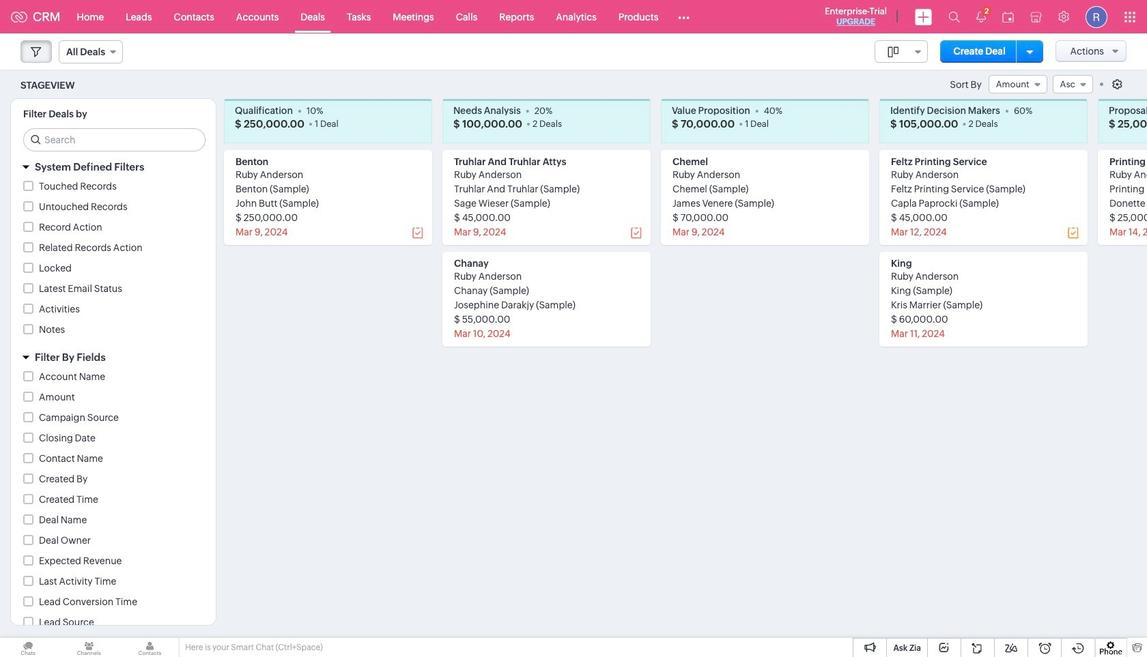 Task type: describe. For each thing, give the bounding box(es) containing it.
Other Modules field
[[669, 6, 699, 28]]

profile element
[[1078, 0, 1116, 33]]

size image
[[888, 46, 899, 58]]

chats image
[[0, 639, 56, 658]]

profile image
[[1086, 6, 1108, 28]]

create menu image
[[915, 9, 932, 25]]



Task type: locate. For each thing, give the bounding box(es) containing it.
create menu element
[[907, 0, 940, 33]]

logo image
[[11, 11, 27, 22]]

calendar image
[[1003, 11, 1014, 22]]

Search text field
[[24, 129, 205, 151]]

search element
[[940, 0, 968, 33]]

contacts image
[[122, 639, 178, 658]]

signals element
[[968, 0, 994, 33]]

search image
[[949, 11, 960, 23]]

channels image
[[61, 639, 117, 658]]

None field
[[59, 40, 123, 64], [875, 40, 928, 63], [989, 75, 1047, 94], [1053, 75, 1093, 94], [59, 40, 123, 64], [989, 75, 1047, 94], [1053, 75, 1093, 94]]

none field size
[[875, 40, 928, 63]]



Task type: vqa. For each thing, say whether or not it's contained in the screenshot.
image
no



